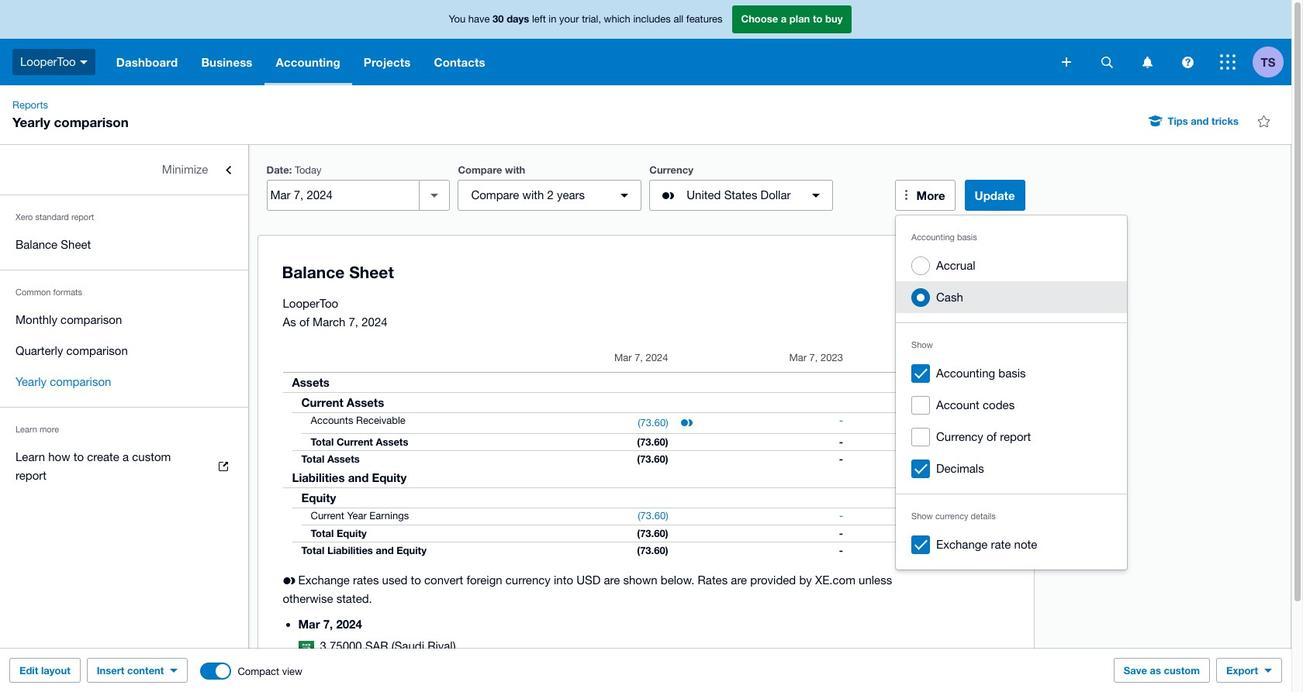 Task type: locate. For each thing, give the bounding box(es) containing it.
report for currency of report
[[1000, 431, 1031, 444]]

loopertoo inside "loopertoo as of march 7, 2024"
[[283, 297, 338, 310]]

edit layout button
[[9, 659, 80, 683]]

exchange rate note
[[936, 538, 1037, 552]]

to inside exchange rates used to convert foreign currency into usd are shown below. rates are provided by xe.com unless otherwise stated.
[[411, 574, 421, 587]]

account
[[936, 399, 980, 412]]

3.75000 sar (saudi riyal)
[[320, 640, 456, 653]]

1 horizontal spatial report
[[71, 213, 94, 222]]

1 vertical spatial exchange
[[298, 574, 350, 587]]

1 vertical spatial learn
[[16, 451, 45, 464]]

0 vertical spatial liabilities
[[292, 470, 345, 484]]

exchange
[[936, 538, 988, 552], [298, 574, 350, 587]]

currency left "details"
[[935, 512, 969, 521]]

1 vertical spatial report
[[1000, 431, 1031, 444]]

mar 7, 2024
[[614, 352, 668, 364], [298, 617, 362, 631]]

date : today
[[266, 164, 322, 176]]

to right how
[[73, 451, 84, 464]]

2024 inside "loopertoo as of march 7, 2024"
[[362, 316, 388, 329]]

report
[[71, 213, 94, 222], [1000, 431, 1031, 444], [16, 469, 47, 482]]

currency inside currency of report button
[[936, 431, 983, 444]]

ts
[[1261, 55, 1276, 69]]

2 horizontal spatial mar
[[789, 352, 807, 364]]

0 vertical spatial 2024
[[362, 316, 388, 329]]

to right the go
[[423, 664, 434, 678]]

custom inside the "save as custom" button
[[1164, 665, 1200, 677]]

by
[[799, 574, 812, 587]]

with left "2"
[[522, 188, 544, 202]]

currency up decimals
[[936, 431, 983, 444]]

- link
[[830, 413, 853, 429], [986, 413, 1009, 429], [830, 508, 853, 524], [986, 508, 1009, 524]]

total down total equity
[[301, 544, 325, 557]]

are
[[604, 574, 620, 587], [731, 574, 747, 587]]

add to favourites image
[[1248, 105, 1279, 137]]

0 horizontal spatial a
[[123, 451, 129, 464]]

unless
[[859, 574, 892, 587]]

0 horizontal spatial report
[[16, 469, 47, 482]]

edit
[[298, 664, 317, 678]]

banner
[[0, 0, 1292, 85]]

sar
[[365, 640, 388, 653]]

account codes button
[[896, 389, 1127, 421]]

compare down compare with
[[471, 188, 519, 202]]

0 horizontal spatial exchange
[[298, 574, 350, 587]]

trial,
[[582, 13, 601, 25]]

1 horizontal spatial currency
[[936, 431, 983, 444]]

export
[[1226, 665, 1258, 677]]

are right "usd"
[[604, 574, 620, 587]]

(saudi
[[392, 640, 424, 653]]

includes
[[633, 13, 671, 25]]

total up liabilities and equity
[[301, 453, 325, 465]]

0 vertical spatial currency
[[935, 512, 969, 521]]

days
[[507, 13, 529, 25]]

loopertoo up 'reports'
[[20, 55, 76, 68]]

- link down 2023 at the right of page
[[830, 413, 853, 429]]

1 vertical spatial compare
[[471, 188, 519, 202]]

currency
[[935, 512, 969, 521], [506, 574, 551, 587]]

accounting inside popup button
[[276, 55, 340, 69]]

0 vertical spatial (73.60) link
[[629, 416, 678, 431]]

report inside button
[[1000, 431, 1031, 444]]

0 vertical spatial current
[[301, 396, 343, 410]]

1 vertical spatial currency
[[506, 574, 551, 587]]

show
[[911, 341, 933, 350], [911, 512, 933, 521]]

7, inside "loopertoo as of march 7, 2024"
[[349, 316, 358, 329]]

2 horizontal spatial svg image
[[1142, 56, 1152, 68]]

liabilities down total equity
[[327, 544, 373, 557]]

assets
[[292, 375, 330, 389], [347, 396, 384, 410], [376, 436, 408, 448], [327, 453, 360, 465]]

1 horizontal spatial a
[[781, 13, 787, 25]]

0 vertical spatial mar 7, 2024
[[614, 352, 668, 364]]

1 horizontal spatial mar 7, 2024
[[614, 352, 668, 364]]

total down the current year earnings
[[311, 527, 334, 540]]

compare
[[458, 164, 502, 176], [471, 188, 519, 202]]

current down accounts receivable
[[337, 436, 373, 448]]

0 vertical spatial basis
[[957, 233, 977, 242]]

exchange rate note button
[[896, 529, 1127, 561]]

yearly
[[12, 114, 50, 130], [16, 375, 47, 389]]

1 horizontal spatial of
[[987, 431, 997, 444]]

2 show from the top
[[911, 512, 933, 521]]

assets up liabilities and equity
[[327, 453, 360, 465]]

0 horizontal spatial currency
[[649, 164, 693, 176]]

stated.
[[336, 592, 372, 605]]

with up the compare with 2 years
[[505, 164, 525, 176]]

list box containing accrual
[[896, 216, 1127, 570]]

to left buy
[[813, 13, 823, 25]]

0 vertical spatial accounting
[[276, 55, 340, 69]]

of right as
[[299, 316, 309, 329]]

and up used
[[376, 544, 394, 557]]

1 vertical spatial and
[[348, 470, 369, 484]]

svg image
[[1220, 54, 1236, 70], [1101, 56, 1113, 68], [1182, 56, 1193, 68]]

content
[[127, 665, 164, 677]]

learn left more
[[16, 425, 37, 434]]

all
[[674, 13, 684, 25]]

currency up united
[[649, 164, 693, 176]]

0 vertical spatial of
[[299, 316, 309, 329]]

1 vertical spatial of
[[987, 431, 997, 444]]

exchange down "show currency details"
[[936, 538, 988, 552]]

quarterly comparison
[[16, 344, 128, 358]]

report down learn more
[[16, 469, 47, 482]]

liabilities down total assets
[[292, 470, 345, 484]]

accounts
[[311, 415, 353, 427]]

equity up earnings in the bottom left of the page
[[372, 470, 407, 484]]

1 horizontal spatial custom
[[1164, 665, 1200, 677]]

0 vertical spatial with
[[505, 164, 525, 176]]

0 vertical spatial exchange
[[936, 538, 988, 552]]

are right rates
[[731, 574, 747, 587]]

receivable
[[356, 415, 406, 427]]

and right the tips
[[1191, 115, 1209, 127]]

1 show from the top
[[911, 341, 933, 350]]

how
[[48, 451, 70, 464]]

quarterly comparison link
[[0, 336, 248, 367]]

loopertoo up march
[[283, 297, 338, 310]]

2 horizontal spatial and
[[1191, 115, 1209, 127]]

comparison down quarterly comparison
[[50, 375, 111, 389]]

balance sheet link
[[0, 230, 248, 261]]

custom right as on the bottom of the page
[[1164, 665, 1200, 677]]

0 vertical spatial and
[[1191, 115, 1209, 127]]

custom right create
[[132, 451, 171, 464]]

compare for compare with 2 years
[[471, 188, 519, 202]]

1 vertical spatial (73.60) link
[[629, 508, 678, 524]]

0 vertical spatial report
[[71, 213, 94, 222]]

minimize
[[162, 163, 208, 176]]

years
[[557, 188, 585, 202]]

a
[[781, 13, 787, 25], [123, 451, 129, 464]]

basis up account codes button
[[999, 367, 1026, 380]]

1 vertical spatial basis
[[999, 367, 1026, 380]]

1 vertical spatial yearly
[[16, 375, 47, 389]]

decimals
[[936, 462, 984, 476]]

2 (73.60) link from the top
[[629, 508, 678, 524]]

2 are from the left
[[731, 574, 747, 587]]

0 horizontal spatial currency
[[506, 574, 551, 587]]

exchange currency details image
[[671, 408, 702, 439]]

balance sheet
[[16, 238, 91, 251]]

a right create
[[123, 451, 129, 464]]

1 (73.60) link from the top
[[629, 416, 678, 431]]

exchange
[[321, 664, 371, 678]]

0 vertical spatial a
[[781, 13, 787, 25]]

and down total assets
[[348, 470, 369, 484]]

(73.60) for total assets
[[637, 453, 668, 465]]

your
[[559, 13, 579, 25]]

1 horizontal spatial basis
[[999, 367, 1026, 380]]

accrual button
[[896, 250, 1127, 282]]

liabilities
[[292, 470, 345, 484], [327, 544, 373, 557]]

yearly comparison
[[16, 375, 111, 389]]

you have 30 days left in your trial, which includes all features
[[449, 13, 723, 25]]

1 horizontal spatial currency
[[935, 512, 969, 521]]

compact
[[238, 666, 279, 678]]

1 horizontal spatial loopertoo
[[283, 297, 338, 310]]

0 horizontal spatial are
[[604, 574, 620, 587]]

0 vertical spatial learn
[[16, 425, 37, 434]]

exchange for rates
[[298, 574, 350, 587]]

mar
[[614, 352, 632, 364], [789, 352, 807, 364], [298, 617, 320, 631]]

currency inside exchange rates used to convert foreign currency into usd are shown below. rates are provided by xe.com unless otherwise stated.
[[506, 574, 551, 587]]

equity down year
[[337, 527, 367, 540]]

accounting basis inside button
[[936, 367, 1026, 380]]

exchange inside button
[[936, 538, 988, 552]]

0 vertical spatial currency
[[649, 164, 693, 176]]

more
[[40, 425, 59, 434]]

current for assets
[[301, 396, 343, 410]]

2 vertical spatial report
[[16, 469, 47, 482]]

comparison inside "reports yearly comparison"
[[54, 114, 129, 130]]

0 vertical spatial loopertoo
[[20, 55, 76, 68]]

1 vertical spatial 2024
[[646, 352, 668, 364]]

- link down codes
[[986, 413, 1009, 429]]

balance
[[16, 238, 58, 251]]

1 vertical spatial currency
[[936, 431, 983, 444]]

learn inside learn how to create a custom report
[[16, 451, 45, 464]]

0 vertical spatial yearly
[[12, 114, 50, 130]]

accounting basis
[[911, 233, 977, 242], [936, 367, 1026, 380]]

accounting basis up account codes
[[936, 367, 1026, 380]]

more button
[[895, 180, 955, 211]]

dollar
[[761, 188, 791, 202]]

2 vertical spatial current
[[311, 510, 344, 522]]

yearly down reports link
[[12, 114, 50, 130]]

custom inside learn how to create a custom report
[[132, 451, 171, 464]]

shown
[[623, 574, 658, 587]]

currency inside list box
[[935, 512, 969, 521]]

custom
[[132, 451, 171, 464], [1164, 665, 1200, 677]]

tips and tricks button
[[1140, 109, 1248, 133]]

cash button
[[896, 282, 1127, 313]]

0 horizontal spatial basis
[[957, 233, 977, 242]]

a inside learn how to create a custom report
[[123, 451, 129, 464]]

report down account codes button
[[1000, 431, 1031, 444]]

comparison down formats
[[61, 313, 122, 327]]

0 vertical spatial show
[[911, 341, 933, 350]]

loopertoo button
[[0, 39, 104, 85]]

comparison up "minimize" "button"
[[54, 114, 129, 130]]

(73.60)
[[638, 417, 668, 429], [637, 436, 668, 448], [637, 453, 668, 465], [638, 510, 668, 522], [637, 527, 668, 540], [637, 544, 668, 557]]

equity up used
[[397, 544, 427, 557]]

currency left into at the bottom left
[[506, 574, 551, 587]]

features
[[686, 13, 723, 25]]

learn more
[[16, 425, 59, 434]]

assets up accounts receivable
[[347, 396, 384, 410]]

usd
[[576, 574, 601, 587]]

and inside button
[[1191, 115, 1209, 127]]

choose a plan to buy
[[741, 13, 843, 25]]

compare with 2 years
[[471, 188, 585, 202]]

currencies
[[437, 664, 493, 678]]

1 horizontal spatial exchange
[[936, 538, 988, 552]]

mar 7, 2024 inside report output element
[[614, 352, 668, 364]]

a inside banner
[[781, 13, 787, 25]]

- link up the xe.com at the bottom of the page
[[830, 508, 853, 524]]

compare up the compare with 2 years
[[458, 164, 502, 176]]

2 vertical spatial accounting
[[936, 367, 995, 380]]

total for total current assets
[[311, 436, 334, 448]]

yearly down quarterly
[[16, 375, 47, 389]]

1 vertical spatial mar 7, 2024
[[298, 617, 362, 631]]

xero standard report
[[16, 213, 94, 222]]

provided
[[750, 574, 796, 587]]

equity
[[372, 470, 407, 484], [301, 491, 336, 505], [337, 527, 367, 540], [397, 544, 427, 557]]

svg image
[[1142, 56, 1152, 68], [1062, 57, 1071, 67], [80, 60, 87, 64]]

assets down receivable
[[376, 436, 408, 448]]

current up accounts
[[301, 396, 343, 410]]

1 vertical spatial show
[[911, 512, 933, 521]]

as
[[1150, 665, 1161, 677]]

more
[[917, 188, 945, 202]]

business
[[201, 55, 253, 69]]

and
[[1191, 115, 1209, 127], [348, 470, 369, 484], [376, 544, 394, 557]]

current year earnings
[[311, 510, 409, 522]]

(73.60) for total current assets
[[637, 436, 668, 448]]

0 horizontal spatial and
[[348, 470, 369, 484]]

of
[[299, 316, 309, 329], [987, 431, 997, 444]]

- link up rate
[[986, 508, 1009, 524]]

rate
[[991, 538, 1011, 552]]

a left plan
[[781, 13, 787, 25]]

2 horizontal spatial report
[[1000, 431, 1031, 444]]

0 vertical spatial compare
[[458, 164, 502, 176]]

show for show currency details
[[911, 512, 933, 521]]

0 horizontal spatial loopertoo
[[20, 55, 76, 68]]

1 vertical spatial custom
[[1164, 665, 1200, 677]]

1 vertical spatial loopertoo
[[283, 297, 338, 310]]

monthly comparison link
[[0, 305, 248, 336]]

comparison for yearly comparison
[[50, 375, 111, 389]]

report for xero standard report
[[71, 213, 94, 222]]

total up total assets
[[311, 436, 334, 448]]

learn down learn more
[[16, 451, 45, 464]]

basis up accrual
[[957, 233, 977, 242]]

0 vertical spatial custom
[[132, 451, 171, 464]]

1 vertical spatial with
[[522, 188, 544, 202]]

0 horizontal spatial custom
[[132, 451, 171, 464]]

to right used
[[411, 574, 421, 587]]

current for year
[[311, 510, 344, 522]]

1 vertical spatial current
[[337, 436, 373, 448]]

quarterly
[[16, 344, 63, 358]]

with
[[505, 164, 525, 176], [522, 188, 544, 202]]

0 horizontal spatial svg image
[[80, 60, 87, 64]]

edit layout
[[19, 665, 70, 677]]

date
[[266, 164, 289, 176]]

of down codes
[[987, 431, 997, 444]]

compare for compare with
[[458, 164, 502, 176]]

1 vertical spatial accounting basis
[[936, 367, 1026, 380]]

loopertoo for loopertoo
[[20, 55, 76, 68]]

currency of report button
[[896, 421, 1127, 453]]

0 horizontal spatial of
[[299, 316, 309, 329]]

1 horizontal spatial and
[[376, 544, 394, 557]]

1 learn from the top
[[16, 425, 37, 434]]

comparison down monthly comparison link
[[66, 344, 128, 358]]

1 vertical spatial a
[[123, 451, 129, 464]]

report up sheet
[[71, 213, 94, 222]]

loopertoo inside popup button
[[20, 55, 76, 68]]

1 horizontal spatial are
[[731, 574, 747, 587]]

exchange inside exchange rates used to convert foreign currency into usd are shown below. rates are provided by xe.com unless otherwise stated.
[[298, 574, 350, 587]]

list box
[[896, 216, 1127, 570]]

current up total equity
[[311, 510, 344, 522]]

exchange up otherwise
[[298, 574, 350, 587]]

(73.60) link
[[629, 416, 678, 431], [629, 508, 678, 524]]

group
[[896, 216, 1127, 570]]

2 learn from the top
[[16, 451, 45, 464]]

accounting basis up accrual
[[911, 233, 977, 242]]

2 vertical spatial 2024
[[336, 617, 362, 631]]



Task type: vqa. For each thing, say whether or not it's contained in the screenshot.
(Contacts
no



Task type: describe. For each thing, give the bounding box(es) containing it.
edit
[[19, 665, 38, 677]]

group containing accrual
[[896, 216, 1127, 570]]

xe.com
[[815, 574, 856, 587]]

list of convenience dates image
[[419, 180, 450, 211]]

learn how to create a custom report
[[16, 451, 171, 482]]

left
[[532, 13, 546, 25]]

reports
[[12, 99, 48, 111]]

monthly
[[16, 313, 57, 327]]

exchange for rate
[[936, 538, 988, 552]]

svg image inside loopertoo popup button
[[80, 60, 87, 64]]

:
[[289, 164, 292, 176]]

currency of report
[[936, 431, 1031, 444]]

basis inside button
[[999, 367, 1026, 380]]

reports link
[[6, 98, 54, 113]]

to
[[283, 664, 295, 678]]

2
[[547, 188, 554, 202]]

compact view
[[238, 666, 302, 678]]

(73.60) for total liabilities and equity
[[637, 544, 668, 557]]

xero
[[16, 213, 33, 222]]

contacts
[[434, 55, 485, 69]]

mar 7, 2023
[[789, 352, 843, 364]]

0 horizontal spatial mar 7, 2024
[[298, 617, 362, 631]]

show for show
[[911, 341, 933, 350]]

yearly inside "reports yearly comparison"
[[12, 114, 50, 130]]

tricks
[[1212, 115, 1239, 127]]

liabilities and equity
[[292, 470, 407, 484]]

go
[[407, 664, 420, 678]]

choose
[[741, 13, 778, 25]]

dashboard
[[116, 55, 178, 69]]

learn for learn how to create a custom report
[[16, 451, 45, 464]]

accounting basis button
[[896, 358, 1127, 389]]

report inside learn how to create a custom report
[[16, 469, 47, 482]]

as
[[283, 316, 296, 329]]

1 horizontal spatial svg image
[[1062, 57, 1071, 67]]

earnings
[[369, 510, 409, 522]]

ts button
[[1253, 39, 1292, 85]]

to edit exchange rates, go to currencies
[[283, 664, 493, 678]]

banner containing ts
[[0, 0, 1292, 85]]

formats
[[53, 288, 82, 297]]

1 vertical spatial liabilities
[[327, 544, 373, 557]]

decimals button
[[896, 453, 1127, 485]]

with for compare with 2 years
[[522, 188, 544, 202]]

learn how to create a custom report link
[[0, 442, 248, 492]]

current assets
[[301, 396, 384, 410]]

loopertoo for loopertoo as of march 7, 2024
[[283, 297, 338, 310]]

Select end date field
[[267, 181, 419, 210]]

into
[[554, 574, 573, 587]]

otherwise
[[283, 592, 333, 605]]

convert
[[424, 574, 463, 587]]

save as custom
[[1124, 665, 1200, 677]]

comparison for quarterly comparison
[[66, 344, 128, 358]]

total for total liabilities and equity
[[301, 544, 325, 557]]

comparison for monthly comparison
[[61, 313, 122, 327]]

reports yearly comparison
[[12, 99, 129, 130]]

contacts button
[[422, 39, 497, 85]]

assets up the current assets
[[292, 375, 330, 389]]

compare with
[[458, 164, 525, 176]]

used
[[382, 574, 408, 587]]

1 horizontal spatial mar
[[614, 352, 632, 364]]

business button
[[190, 39, 264, 85]]

minimize button
[[0, 154, 248, 185]]

note
[[1014, 538, 1037, 552]]

united
[[687, 188, 721, 202]]

0 horizontal spatial mar
[[298, 617, 320, 631]]

accrual
[[936, 259, 976, 272]]

standard
[[35, 213, 69, 222]]

insert
[[97, 665, 124, 677]]

rates
[[353, 574, 379, 587]]

have
[[468, 13, 490, 25]]

0 horizontal spatial svg image
[[1101, 56, 1113, 68]]

2 horizontal spatial svg image
[[1220, 54, 1236, 70]]

monthly comparison
[[16, 313, 122, 327]]

2 vertical spatial and
[[376, 544, 394, 557]]

total assets
[[301, 453, 360, 465]]

tips and tricks
[[1168, 115, 1239, 127]]

united states dollar button
[[649, 180, 833, 211]]

states
[[724, 188, 757, 202]]

report output element
[[283, 344, 1009, 559]]

equity down liabilities and equity
[[301, 491, 336, 505]]

rates
[[698, 574, 728, 587]]

to inside learn how to create a custom report
[[73, 451, 84, 464]]

buy
[[825, 13, 843, 25]]

2024 inside report output element
[[646, 352, 668, 364]]

currency for currency of report
[[936, 431, 983, 444]]

accounting inside button
[[936, 367, 995, 380]]

total for total assets
[[301, 453, 325, 465]]

common
[[16, 288, 51, 297]]

riyal)
[[428, 640, 456, 653]]

2023
[[821, 352, 843, 364]]

total for total equity
[[311, 527, 334, 540]]

insert content
[[97, 665, 164, 677]]

in
[[549, 13, 557, 25]]

codes
[[983, 399, 1015, 412]]

currency for currency
[[649, 164, 693, 176]]

1 horizontal spatial svg image
[[1182, 56, 1193, 68]]

tips
[[1168, 115, 1188, 127]]

Report title field
[[278, 255, 1003, 291]]

you
[[449, 13, 466, 25]]

to inside banner
[[813, 13, 823, 25]]

plan
[[790, 13, 810, 25]]

export button
[[1216, 659, 1282, 683]]

and for liabilities
[[348, 470, 369, 484]]

details
[[971, 512, 996, 521]]

dashboard link
[[104, 39, 190, 85]]

show currency details
[[911, 512, 996, 521]]

rates,
[[375, 664, 404, 678]]

loopertoo as of march 7, 2024
[[283, 297, 388, 329]]

and for tips
[[1191, 115, 1209, 127]]

(73.60) for total equity
[[637, 527, 668, 540]]

foreign
[[467, 574, 502, 587]]

projects
[[364, 55, 411, 69]]

1 are from the left
[[604, 574, 620, 587]]

account codes
[[936, 399, 1015, 412]]

0 vertical spatial accounting basis
[[911, 233, 977, 242]]

learn for learn more
[[16, 425, 37, 434]]

1 vertical spatial accounting
[[911, 233, 955, 242]]

of inside "loopertoo as of march 7, 2024"
[[299, 316, 309, 329]]

with for compare with
[[505, 164, 525, 176]]

yearly comparison link
[[0, 367, 248, 398]]

of inside button
[[987, 431, 997, 444]]

save as custom button
[[1114, 659, 1210, 683]]



